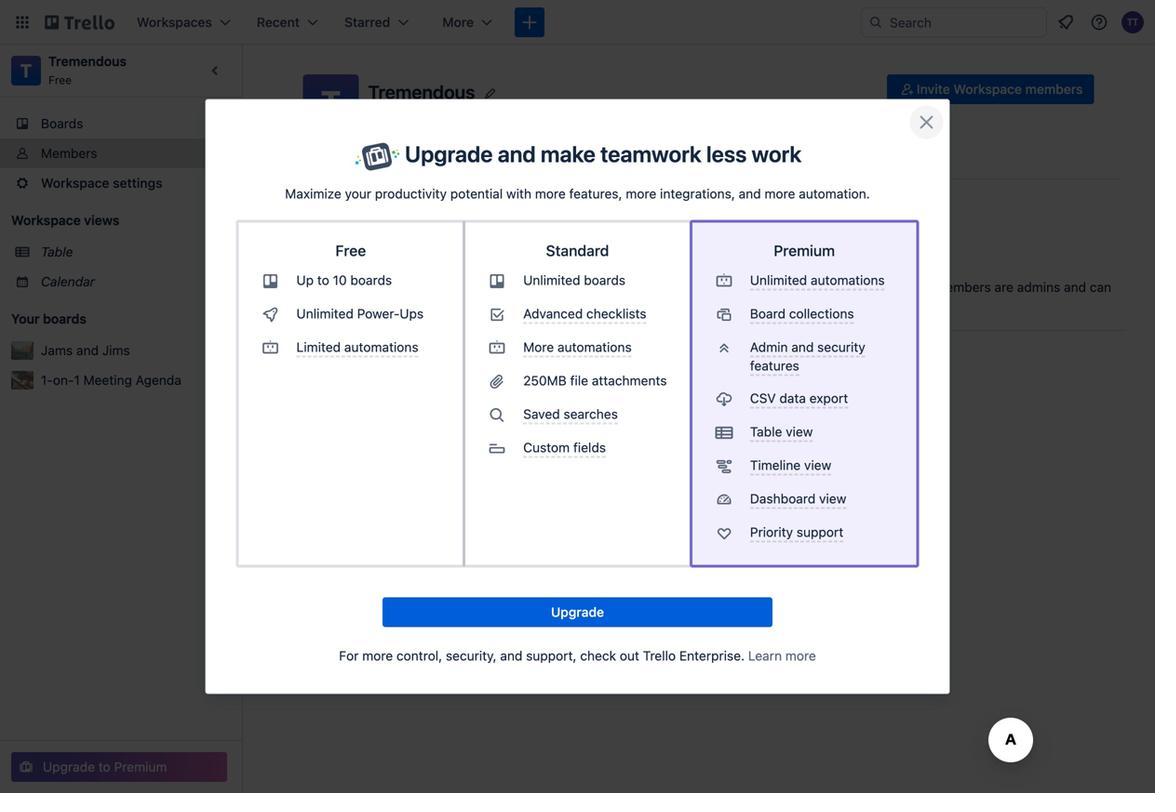 Task type: describe. For each thing, give the bounding box(es) containing it.
and inside these people have requested to join this workspace. all workspace members are admins and can edit workspace settings.
[[1064, 280, 1086, 295]]

awesome
[[384, 133, 434, 146]]

edit
[[525, 298, 548, 314]]

board collections
[[750, 306, 854, 322]]

sm image
[[898, 80, 917, 99]]

standard
[[546, 242, 609, 260]]

priority support
[[750, 525, 844, 540]]

and left support,
[[500, 649, 523, 664]]

boards down the 0
[[584, 273, 626, 288]]

invite workspace members button
[[887, 74, 1094, 104]]

limited
[[296, 340, 341, 355]]

saved
[[523, 407, 560, 422]]

workspace up 'workspace members' link
[[351, 248, 412, 261]]

productivity
[[375, 186, 447, 202]]

your boards
[[11, 311, 86, 327]]

members inside button
[[1025, 81, 1083, 97]]

Search field
[[883, 8, 1046, 36]]

settings.
[[622, 298, 674, 314]]

view for table view
[[786, 424, 813, 440]]

of
[[337, 248, 348, 261]]

calendar
[[41, 274, 95, 289]]

workspace members
[[283, 278, 412, 293]]

dashboard
[[750, 492, 816, 507]]

advanced
[[523, 306, 583, 322]]

for
[[339, 649, 359, 664]]

tremendous link
[[48, 54, 127, 69]]

your
[[11, 311, 40, 327]]

learn
[[748, 649, 782, 664]]

1 horizontal spatial free
[[335, 242, 366, 260]]

more down work
[[765, 186, 795, 202]]

dashboard view
[[750, 492, 846, 507]]

workspace navigation collapse icon image
[[203, 58, 229, 84]]

workspace views
[[11, 213, 119, 228]]

boards
[[41, 116, 83, 131]]

tremendous for tremendous free
[[48, 54, 127, 69]]

custom fields
[[523, 440, 606, 456]]

upgrade to premium
[[43, 760, 167, 775]]

views
[[84, 213, 119, 228]]

maximize
[[285, 186, 341, 202]]

limited automations
[[296, 340, 418, 355]]

features
[[750, 358, 799, 374]]

are inside these people have requested to join this workspace. all workspace members are admins and can edit workspace settings.
[[995, 280, 1014, 295]]

view for timeline view
[[804, 458, 831, 473]]

for
[[344, 409, 362, 424]]

unlimited for standard
[[523, 273, 580, 288]]

1-
[[41, 373, 53, 388]]

requested
[[642, 280, 703, 295]]

upgrade for upgrade and make teamwork less work
[[405, 141, 493, 167]]

unlimited automations
[[750, 273, 885, 288]]

1 vertical spatial members
[[272, 209, 353, 231]]

more right for
[[362, 649, 393, 664]]

up
[[296, 273, 314, 288]]

to for premium
[[98, 760, 111, 775]]

to inside these people have requested to join this workspace. all workspace members are admins and can edit workspace settings.
[[706, 280, 718, 295]]

support
[[797, 525, 844, 540]]

up to 10 boards
[[296, 273, 392, 288]]

more automations
[[523, 340, 632, 355]]

1-on-1 meeting agenda
[[41, 373, 181, 388]]

and right it
[[498, 141, 536, 167]]

automations for standard
[[558, 340, 632, 355]]

fields
[[573, 440, 606, 456]]

csv
[[750, 391, 776, 406]]

admin and security features
[[750, 340, 865, 374]]

0 horizontal spatial members
[[355, 278, 412, 293]]

table for table
[[41, 244, 73, 260]]

export
[[810, 391, 848, 406]]

free inside 'tremendous free'
[[48, 74, 72, 87]]

this is such an awesome webzone. it is so special!
[[303, 133, 568, 146]]

premium inside "link"
[[114, 760, 167, 775]]

power-
[[357, 306, 400, 322]]

out
[[620, 649, 639, 664]]

webzone.
[[437, 133, 487, 146]]

t link
[[11, 56, 41, 86]]

more
[[523, 340, 554, 355]]

guests
[[283, 315, 326, 330]]

requests.
[[863, 348, 919, 363]]

checklists
[[586, 306, 646, 322]]

data
[[779, 391, 806, 406]]

teamwork
[[600, 141, 702, 167]]

unlimited power-ups
[[296, 306, 424, 322]]

t for t button at the top left
[[321, 83, 341, 121]]

attachments
[[592, 373, 667, 389]]

t for t link
[[20, 60, 32, 81]]

close image
[[915, 111, 938, 134]]

table view
[[750, 424, 813, 440]]

pending for pending ( 0 )
[[525, 243, 589, 263]]

invite
[[917, 81, 950, 97]]

table for table view
[[750, 424, 782, 440]]

these people have requested to join this workspace. all workspace members are admins and can edit workspace settings.
[[525, 280, 1112, 314]]

members link
[[0, 139, 242, 168]]

invite workspace members
[[917, 81, 1083, 97]]

special!
[[528, 133, 568, 146]]

so
[[512, 133, 524, 146]]

create board or workspace image
[[520, 13, 539, 32]]

upgrade for upgrade for more permissions controls
[[287, 409, 341, 424]]

your boards with 2 items element
[[11, 308, 188, 330]]

maximize your productivity potential with more features, more integrations, and more automation.
[[285, 186, 870, 202]]

trello
[[643, 649, 676, 664]]

controls
[[287, 424, 338, 439]]

workspace down people at top
[[551, 298, 618, 314]]

there
[[731, 348, 766, 363]]



Task type: vqa. For each thing, say whether or not it's contained in the screenshot.
Add a card button related to Planned
no



Task type: locate. For each thing, give the bounding box(es) containing it.
tremendous
[[48, 54, 127, 69], [368, 81, 475, 103]]

tremendous for tremendous
[[368, 81, 475, 103]]

view up the support
[[819, 492, 846, 507]]

advanced checklists
[[523, 306, 646, 322]]

automation.
[[799, 186, 870, 202]]

boards up 'workspace members' link
[[415, 248, 454, 261]]

boards up jams at the top
[[43, 311, 86, 327]]

unlimited up edit at the top left of the page
[[523, 273, 580, 288]]

workspace.
[[772, 280, 842, 295]]

enterprise.
[[679, 649, 745, 664]]

t left 'tremendous free'
[[20, 60, 32, 81]]

unlimited up limited
[[296, 306, 354, 322]]

guests link
[[272, 306, 495, 340]]

view up "dashboard view"
[[804, 458, 831, 473]]

an
[[368, 133, 381, 146]]

unlimited for premium
[[750, 273, 807, 288]]

pending down guests
[[283, 352, 333, 368]]

permissions
[[400, 409, 476, 424]]

security
[[817, 340, 865, 355]]

and left jims
[[76, 343, 99, 358]]

automations down "guests" link
[[344, 340, 418, 355]]

there are no pending requests.
[[731, 348, 919, 363]]

1 horizontal spatial automations
[[558, 340, 632, 355]]

calendar link
[[41, 273, 231, 291]]

0 horizontal spatial are
[[770, 348, 789, 363]]

custom
[[523, 440, 570, 456]]

1 vertical spatial t
[[321, 83, 341, 121]]

for more control, security, and support, check out trello enterprise. learn more
[[339, 649, 816, 664]]

can
[[1090, 280, 1112, 295]]

to
[[317, 273, 329, 288], [706, 280, 718, 295], [98, 760, 111, 775]]

table up calendar
[[41, 244, 73, 260]]

members inside these people have requested to join this workspace. all workspace members are admins and can edit workspace settings.
[[935, 280, 991, 295]]

0 horizontal spatial premium
[[114, 760, 167, 775]]

open information menu image
[[1090, 13, 1109, 32]]

0 horizontal spatial automations
[[344, 340, 418, 355]]

1 horizontal spatial table
[[750, 424, 782, 440]]

primary element
[[0, 0, 1155, 45]]

is right 'this'
[[328, 133, 337, 146]]

pending up unlimited boards
[[525, 243, 589, 263]]

workspace inside button
[[954, 81, 1022, 97]]

collections
[[789, 306, 854, 322]]

timeline
[[750, 458, 801, 473]]

tremendous up awesome
[[368, 81, 475, 103]]

unlimited up board
[[750, 273, 807, 288]]

integrations,
[[660, 186, 735, 202]]

10
[[333, 273, 347, 288]]

2 is from the left
[[500, 133, 509, 146]]

1 horizontal spatial is
[[500, 133, 509, 146]]

automations up 250mb file attachments
[[558, 340, 632, 355]]

1 horizontal spatial are
[[995, 280, 1014, 295]]

automations for free
[[344, 340, 418, 355]]

1 horizontal spatial unlimited
[[523, 273, 580, 288]]

2 horizontal spatial members
[[1025, 81, 1083, 97]]

workspace
[[954, 81, 1022, 97], [11, 213, 81, 228], [351, 248, 412, 261], [283, 278, 351, 293], [864, 280, 931, 295], [551, 298, 618, 314]]

2 horizontal spatial automations
[[811, 273, 885, 288]]

1 vertical spatial view
[[804, 458, 831, 473]]

members of workspace boards
[[283, 248, 454, 261]]

table link
[[41, 243, 231, 262]]

such
[[340, 133, 365, 146]]

security,
[[446, 649, 497, 664]]

ups
[[400, 306, 424, 322]]

workspace members link
[[272, 269, 495, 303]]

members
[[41, 146, 97, 161], [272, 209, 353, 231], [283, 248, 334, 261]]

upgrade
[[405, 141, 493, 167], [287, 409, 341, 424], [551, 605, 604, 620], [43, 760, 95, 775]]

0 horizontal spatial to
[[98, 760, 111, 775]]

join
[[722, 280, 743, 295]]

0 vertical spatial free
[[48, 74, 72, 87]]

and inside admin and security features
[[791, 340, 814, 355]]

pending link
[[272, 343, 495, 377]]

1 horizontal spatial premium
[[774, 242, 835, 260]]

table down csv
[[750, 424, 782, 440]]

more right for at the bottom of the page
[[365, 409, 397, 424]]

upgrade inside "link"
[[43, 760, 95, 775]]

with
[[506, 186, 532, 202]]

view down csv data export
[[786, 424, 813, 440]]

have
[[610, 280, 638, 295]]

1 horizontal spatial to
[[317, 273, 329, 288]]

0 horizontal spatial table
[[41, 244, 73, 260]]

members up up
[[283, 248, 334, 261]]

t inside t button
[[321, 83, 341, 121]]

and
[[498, 141, 536, 167], [739, 186, 761, 202], [1064, 280, 1086, 295], [791, 340, 814, 355], [76, 343, 99, 358], [500, 649, 523, 664]]

0 horizontal spatial free
[[48, 74, 72, 87]]

1 vertical spatial premium
[[114, 760, 167, 775]]

upgrade link
[[383, 598, 773, 628]]

pending
[[811, 348, 860, 363]]

0 vertical spatial premium
[[774, 242, 835, 260]]

250mb
[[523, 373, 567, 389]]

1 vertical spatial are
[[770, 348, 789, 363]]

and down less
[[739, 186, 761, 202]]

1 vertical spatial free
[[335, 242, 366, 260]]

more down teamwork
[[626, 186, 657, 202]]

jams and jims
[[41, 343, 130, 358]]

free up up to 10 boards
[[335, 242, 366, 260]]

upgrade for upgrade to premium
[[43, 760, 95, 775]]

these
[[525, 280, 562, 295]]

1 horizontal spatial tremendous
[[368, 81, 475, 103]]

briefcase image
[[354, 142, 400, 172]]

automations up collections
[[811, 273, 885, 288]]

upgrade for upgrade
[[551, 605, 604, 620]]

check
[[580, 649, 616, 664]]

no
[[792, 348, 807, 363]]

workspace left views
[[11, 213, 81, 228]]

members left 'admins'
[[935, 280, 991, 295]]

boards
[[415, 248, 454, 261], [350, 273, 392, 288], [584, 273, 626, 288], [43, 311, 86, 327]]

pending for pending
[[283, 352, 333, 368]]

to inside "link"
[[98, 760, 111, 775]]

file
[[570, 373, 588, 389]]

features,
[[569, 186, 622, 202]]

free
[[48, 74, 72, 87], [335, 242, 366, 260]]

boards link
[[0, 109, 242, 139]]

members inside members link
[[41, 146, 97, 161]]

tremendous free
[[48, 54, 127, 87]]

0 horizontal spatial pending
[[283, 352, 333, 368]]

2 horizontal spatial unlimited
[[750, 273, 807, 288]]

upgrade to premium link
[[11, 753, 227, 783]]

work
[[752, 141, 802, 167]]

members down 0 notifications "icon"
[[1025, 81, 1083, 97]]

2 horizontal spatial to
[[706, 280, 718, 295]]

terry turtle (terryturtle) image
[[1122, 11, 1144, 34]]

1 vertical spatial pending
[[283, 352, 333, 368]]

workspace up guests
[[283, 278, 351, 293]]

it
[[490, 133, 497, 146]]

more inside upgrade for more permissions controls
[[365, 409, 397, 424]]

more right the with in the left of the page
[[535, 186, 566, 202]]

control,
[[396, 649, 442, 664]]

free down tremendous link
[[48, 74, 72, 87]]

admins
[[1017, 280, 1060, 295]]

members up power-
[[355, 278, 412, 293]]

agenda
[[136, 373, 181, 388]]

are left "no"
[[770, 348, 789, 363]]

0 vertical spatial table
[[41, 244, 73, 260]]

are left 'admins'
[[995, 280, 1014, 295]]

boards down the members of workspace boards on the top left
[[350, 273, 392, 288]]

0 horizontal spatial is
[[328, 133, 337, 146]]

0 notifications image
[[1055, 11, 1077, 34]]

1 horizontal spatial t
[[321, 83, 341, 121]]

more right learn
[[785, 649, 816, 664]]

0 vertical spatial pending
[[525, 243, 589, 263]]

tremendous right t link
[[48, 54, 127, 69]]

on-
[[53, 373, 74, 388]]

admin
[[750, 340, 788, 355]]

view for dashboard view
[[819, 492, 846, 507]]

1 is from the left
[[328, 133, 337, 146]]

make
[[541, 141, 596, 167]]

upgrade inside upgrade for more permissions controls
[[287, 409, 341, 424]]

to for 10
[[317, 273, 329, 288]]

0 vertical spatial tremendous
[[48, 54, 127, 69]]

2 vertical spatial view
[[819, 492, 846, 507]]

timeline view
[[750, 458, 831, 473]]

t inside t link
[[20, 60, 32, 81]]

0 vertical spatial members
[[41, 146, 97, 161]]

workspace right "invite"
[[954, 81, 1022, 97]]

and down board collections on the right top
[[791, 340, 814, 355]]

0 vertical spatial t
[[20, 60, 32, 81]]

priority
[[750, 525, 793, 540]]

members down maximize at top left
[[272, 209, 353, 231]]

t up 'this'
[[321, 83, 341, 121]]

and left can
[[1064, 280, 1086, 295]]

0 horizontal spatial t
[[20, 60, 32, 81]]

0 horizontal spatial tremendous
[[48, 54, 127, 69]]

view
[[786, 424, 813, 440], [804, 458, 831, 473], [819, 492, 846, 507]]

your
[[345, 186, 371, 202]]

1-on-1 meeting agenda link
[[41, 371, 231, 390]]

are
[[995, 280, 1014, 295], [770, 348, 789, 363]]

1 horizontal spatial members
[[935, 280, 991, 295]]

1 horizontal spatial pending
[[525, 243, 589, 263]]

this
[[303, 133, 325, 146]]

saved searches
[[523, 407, 618, 422]]

1 vertical spatial table
[[750, 424, 782, 440]]

0 vertical spatial view
[[786, 424, 813, 440]]

1 vertical spatial tremendous
[[368, 81, 475, 103]]

2 vertical spatial members
[[283, 248, 334, 261]]

t
[[20, 60, 32, 81], [321, 83, 341, 121]]

0 horizontal spatial unlimited
[[296, 306, 354, 322]]

)
[[610, 243, 617, 263]]

unlimited
[[523, 273, 580, 288], [750, 273, 807, 288], [296, 306, 354, 322]]

upgrade and make teamwork less work
[[405, 141, 802, 167]]

people
[[565, 280, 606, 295]]

workspace right the all
[[864, 280, 931, 295]]

pending ( 0 )
[[525, 243, 617, 263]]

0 vertical spatial are
[[995, 280, 1014, 295]]

1
[[74, 373, 80, 388]]

members down boards
[[41, 146, 97, 161]]

table
[[41, 244, 73, 260], [750, 424, 782, 440]]

(
[[593, 243, 599, 263]]

upgrade for more permissions controls
[[287, 409, 476, 439]]

search image
[[868, 15, 883, 30]]

is right it
[[500, 133, 509, 146]]



